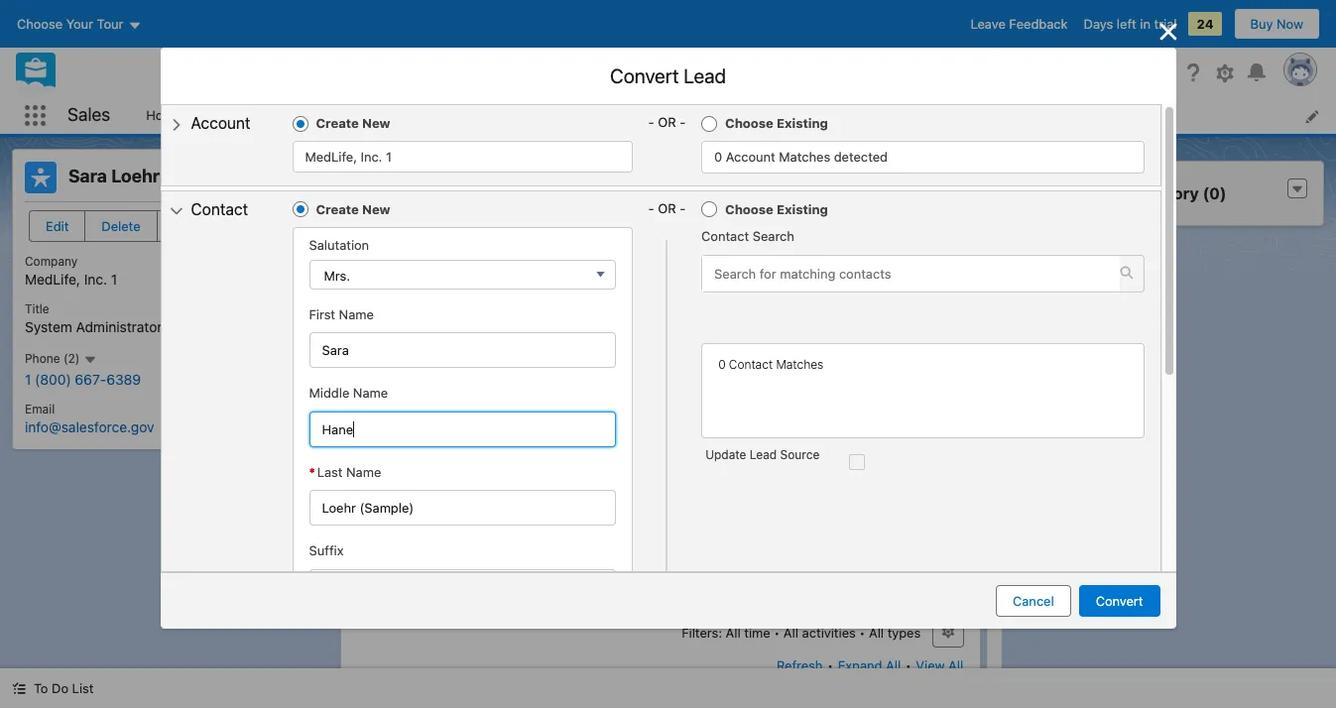 Task type: describe. For each thing, give the bounding box(es) containing it.
contacts
[[397, 107, 451, 123]]

clone button
[[156, 210, 225, 242]]

medlife, inc. 1 button
[[305, 142, 632, 172]]

opportunities link
[[489, 97, 595, 134]]

2 create from the top
[[316, 201, 359, 217]]

medlife, inside company medlife, inc. 1
[[25, 271, 80, 288]]

example,
[[896, 373, 951, 389]]

0 contact matches
[[719, 357, 824, 372]]

list
[[72, 681, 94, 697]]

to
[[869, 333, 882, 349]]

edit inside button
[[46, 218, 69, 234]]

quotes
[[1037, 107, 1080, 123]]

name for middle name
[[353, 385, 388, 401]]

many
[[712, 393, 745, 409]]

to do list
[[34, 681, 94, 697]]

0 horizontal spatial your
[[681, 412, 708, 428]]

phone
[[361, 390, 396, 405]]

lead image
[[25, 162, 57, 194]]

0 horizontal spatial email
[[25, 402, 55, 417]]

reports list item
[[928, 97, 1025, 134]]

dashboards list item
[[807, 97, 928, 134]]

name for last name
[[346, 464, 381, 480]]

(0)
[[1203, 185, 1227, 202]]

suffix
[[309, 543, 344, 559]]

choose for contact
[[726, 201, 774, 217]]

0 for 0 account matches detected
[[715, 149, 723, 165]]

all right time
[[784, 625, 799, 641]]

time
[[745, 625, 771, 641]]

or for contact
[[658, 200, 676, 216]]

system inside the title system administrator
[[25, 319, 72, 336]]

key fields
[[357, 256, 426, 273]]

contact button
[[157, 187, 260, 231]]

or for account
[[658, 114, 676, 130]]

edit button
[[29, 210, 86, 242]]

mark status as complete button
[[758, 209, 965, 241]]

0 vertical spatial email info@salesforce.gov
[[361, 342, 491, 380]]

reach
[[835, 393, 869, 409]]

success
[[748, 256, 805, 273]]

expand
[[838, 658, 883, 673]]

convert for convert
[[1096, 593, 1144, 609]]

forecasts
[[736, 107, 795, 123]]

convert button
[[1079, 585, 1161, 617]]

(for
[[867, 373, 892, 389]]

a
[[717, 373, 725, 389]]

filters: all time • all activities • all types
[[682, 625, 921, 641]]

opportunities list item
[[489, 97, 621, 134]]

edit link
[[622, 257, 645, 273]]

24
[[1197, 16, 1214, 32]]

update lead source
[[706, 448, 820, 463]]

filters:
[[682, 625, 723, 641]]

choose existing for account
[[726, 115, 828, 131]]

1 horizontal spatial edit
[[622, 258, 645, 273]]

(800)
[[35, 371, 71, 388]]

contact for contact
[[191, 200, 248, 218]]

guidance for success
[[657, 256, 805, 273]]

source
[[781, 448, 820, 463]]

feedback
[[1010, 16, 1068, 32]]

0 horizontal spatial email info@salesforce.gov
[[25, 402, 154, 435]]

2 create new from the top
[[316, 201, 391, 217]]

text default image for to do list
[[12, 682, 26, 696]]

delete button
[[85, 210, 157, 242]]

1 new from the top
[[362, 115, 391, 131]]

last
[[317, 464, 343, 480]]

calendar link
[[621, 97, 698, 134]]

quotes link
[[1025, 97, 1092, 134]]

cancel
[[1013, 593, 1055, 609]]

all right expand
[[886, 658, 901, 673]]

inc. inside company medlife, inc. 1
[[84, 271, 107, 288]]

2 new from the top
[[362, 201, 391, 217]]

fields
[[386, 256, 426, 273]]

mrs.
[[324, 268, 350, 284]]

0 vertical spatial email
[[361, 342, 391, 357]]

detected
[[834, 149, 888, 165]]

sales
[[67, 104, 110, 125]]

salutation
[[309, 237, 369, 253]]

leads.
[[773, 294, 811, 309]]

company
[[25, 254, 78, 269]]

- or - for account
[[649, 114, 686, 130]]

clone
[[173, 218, 208, 234]]

all left types
[[869, 625, 884, 641]]

how
[[681, 393, 708, 409]]

system administrator
[[361, 315, 498, 332]]

now
[[1277, 16, 1304, 32]]

1 inside 'medlife, inc. 1' "button"
[[386, 149, 392, 165]]

Contact Search text field
[[703, 256, 1120, 291]]

contact search
[[702, 228, 795, 244]]

0 vertical spatial info@salesforce.gov
[[361, 363, 491, 380]]

save their contact information to the lead record make a plan for your outreach (for example, how many times will you reach out? what's your pitch?)
[[681, 333, 951, 428]]

contacts link
[[385, 97, 463, 134]]

text default image inside the account dropdown button
[[169, 118, 183, 132]]

0 horizontal spatial status
[[401, 217, 443, 232]]

quotes list item
[[1025, 97, 1118, 134]]

0 horizontal spatial info@salesforce.gov
[[25, 419, 154, 435]]

key
[[357, 256, 382, 273]]

pitch?)
[[712, 412, 754, 428]]

view all link
[[915, 650, 965, 681]]

contacts list item
[[385, 97, 489, 134]]

guidance
[[657, 256, 722, 273]]

sara
[[68, 166, 107, 187]]

(sample)
[[164, 166, 242, 187]]

activities
[[802, 625, 856, 641]]

status inside mark status as complete button
[[831, 217, 869, 233]]

buy now
[[1251, 16, 1304, 32]]

what's
[[903, 393, 946, 409]]

0 for 0 contact matches
[[719, 357, 726, 372]]

cancel button
[[996, 585, 1071, 617]]

text default image for contact
[[169, 204, 183, 218]]

days left in trial
[[1084, 16, 1177, 32]]

their
[[714, 333, 742, 349]]

refresh
[[777, 658, 823, 673]]

to
[[34, 681, 48, 697]]

1 horizontal spatial system
[[361, 315, 408, 332]]

name for first name
[[339, 306, 374, 322]]

matches for contact
[[776, 357, 824, 372]]

lead
[[909, 333, 935, 349]]

leads link
[[194, 97, 253, 134]]



Task type: locate. For each thing, give the bounding box(es) containing it.
calendar
[[632, 107, 686, 123]]

0 horizontal spatial convert
[[610, 65, 679, 87]]

2 vertical spatial name
[[346, 464, 381, 480]]

inc. up the title system administrator
[[84, 271, 107, 288]]

•
[[774, 625, 780, 641], [860, 625, 866, 641], [828, 658, 834, 673], [906, 658, 912, 673]]

choose existing up 0 account matches detected
[[726, 115, 828, 131]]

dashboards link
[[807, 97, 903, 134]]

contact
[[746, 333, 792, 349]]

0 vertical spatial convert
[[610, 65, 679, 87]]

email info@salesforce.gov down system administrator
[[361, 342, 491, 380]]

1 vertical spatial - or -
[[649, 200, 686, 216]]

0 horizontal spatial inc.
[[84, 271, 107, 288]]

1 choose from the top
[[726, 115, 774, 131]]

Middle Name text field
[[309, 412, 616, 447]]

your
[[779, 373, 806, 389], [681, 412, 708, 428]]

promising
[[706, 294, 769, 309]]

2 choose existing from the top
[[726, 201, 828, 217]]

matches up will
[[776, 357, 824, 372]]

1 horizontal spatial medlife,
[[305, 149, 357, 165]]

create new up salutation at the top left
[[316, 201, 391, 217]]

your down how
[[681, 412, 708, 428]]

0 vertical spatial 1
[[386, 149, 392, 165]]

new up the medlife, inc. 1
[[362, 115, 391, 131]]

medlife, inside "button"
[[305, 149, 357, 165]]

status
[[401, 217, 443, 232], [831, 217, 869, 233]]

info@salesforce.gov down 667-
[[25, 419, 154, 435]]

medlife,
[[305, 149, 357, 165], [25, 271, 80, 288]]

campaign
[[1061, 185, 1139, 202]]

0 horizontal spatial system
[[25, 319, 72, 336]]

1 vertical spatial email info@salesforce.gov
[[25, 402, 154, 435]]

1 vertical spatial your
[[681, 412, 708, 428]]

expand all button
[[837, 650, 902, 681]]

1 vertical spatial contact
[[702, 228, 749, 244]]

1 existing from the top
[[777, 115, 828, 131]]

edit up company
[[46, 218, 69, 234]]

0 horizontal spatial text default image
[[169, 118, 183, 132]]

accounts list item
[[279, 97, 385, 134]]

new up salutation at the top left
[[362, 201, 391, 217]]

1 or from the top
[[658, 114, 676, 130]]

2 horizontal spatial text default image
[[1291, 182, 1305, 196]]

accounts
[[291, 107, 347, 123]]

1 vertical spatial lead
[[750, 448, 777, 463]]

email down the (800)
[[25, 402, 55, 417]]

667-
[[75, 371, 106, 388]]

1 vertical spatial account
[[726, 149, 776, 165]]

• left expand
[[828, 658, 834, 673]]

email
[[361, 342, 391, 357], [25, 402, 55, 417]]

1 vertical spatial create
[[316, 201, 359, 217]]

1 down contacts 'link'
[[386, 149, 392, 165]]

1 vertical spatial create new
[[316, 201, 391, 217]]

new
[[362, 115, 391, 131], [362, 201, 391, 217]]

1 vertical spatial choose
[[726, 201, 774, 217]]

create
[[316, 115, 359, 131], [316, 201, 359, 217]]

0 vertical spatial choose
[[726, 115, 774, 131]]

text default image inside "to do list" button
[[12, 682, 26, 696]]

existing up mark
[[777, 201, 828, 217]]

1 vertical spatial inc.
[[84, 271, 107, 288]]

text default image
[[169, 118, 183, 132], [1120, 266, 1134, 280]]

tab list
[[357, 485, 965, 525]]

0 vertical spatial inc.
[[361, 149, 382, 165]]

0 horizontal spatial for
[[725, 256, 745, 273]]

choose
[[726, 115, 774, 131], [726, 201, 774, 217]]

0 horizontal spatial lead
[[684, 65, 726, 87]]

for down contact search
[[725, 256, 745, 273]]

contact inside 0 contact matches status
[[729, 357, 773, 372]]

0 vertical spatial account
[[191, 114, 251, 132]]

last name
[[317, 464, 381, 480]]

0 horizontal spatial 1
[[25, 371, 31, 388]]

medlife, inc. 1
[[305, 149, 392, 165]]

first name
[[309, 306, 374, 322]]

1 horizontal spatial your
[[779, 373, 806, 389]]

1 horizontal spatial text default image
[[169, 204, 183, 218]]

administrator up 6389 on the left bottom
[[76, 319, 162, 336]]

1 horizontal spatial inc.
[[361, 149, 382, 165]]

0 vertical spatial name
[[339, 306, 374, 322]]

1 horizontal spatial info@salesforce.gov link
[[361, 363, 491, 380]]

1 horizontal spatial for
[[758, 373, 775, 389]]

0 inside status
[[719, 357, 726, 372]]

title
[[25, 302, 49, 317]]

1 vertical spatial info@salesforce.gov link
[[25, 419, 154, 435]]

First Name text field
[[309, 333, 616, 368]]

save
[[681, 333, 710, 349]]

existing up 0 account matches detected
[[777, 115, 828, 131]]

complete
[[890, 217, 948, 233]]

info@salesforce.gov link
[[361, 363, 491, 380], [25, 419, 154, 435]]

plan
[[728, 373, 754, 389]]

1 horizontal spatial status
[[831, 217, 869, 233]]

status left as
[[831, 217, 869, 233]]

for down 0 contact matches
[[758, 373, 775, 389]]

all right view
[[949, 658, 964, 673]]

0 contact matches status
[[702, 344, 1145, 439]]

1 horizontal spatial info@salesforce.gov
[[361, 363, 491, 380]]

list containing home
[[134, 97, 1337, 134]]

reports link
[[928, 97, 999, 134]]

1 horizontal spatial convert
[[1096, 593, 1144, 609]]

text default image
[[1291, 182, 1305, 196], [169, 204, 183, 218], [12, 682, 26, 696]]

delete
[[102, 218, 140, 234]]

administrator
[[412, 315, 498, 332], [76, 319, 162, 336]]

text default image inside contact dropdown button
[[169, 204, 183, 218]]

1 vertical spatial 0
[[719, 357, 726, 372]]

0
[[715, 149, 723, 165], [719, 357, 726, 372]]

6389
[[106, 371, 141, 388]]

system down key fields
[[361, 315, 408, 332]]

you
[[809, 393, 831, 409]]

1 choose existing from the top
[[726, 115, 828, 131]]

path options list box
[[401, 162, 965, 194]]

calendar list item
[[621, 97, 724, 134]]

0 vertical spatial text default image
[[1291, 182, 1305, 196]]

make
[[681, 373, 714, 389]]

account down forecasts link at right top
[[726, 149, 776, 165]]

0 horizontal spatial text default image
[[12, 682, 26, 696]]

for inside save their contact information to the lead record make a plan for your outreach (for example, how many times will you reach out? what's your pitch?)
[[758, 373, 775, 389]]

1 left the (800)
[[25, 371, 31, 388]]

2 choose from the top
[[726, 201, 774, 217]]

2 vertical spatial 1
[[25, 371, 31, 388]]

medlife, down company
[[25, 271, 80, 288]]

account up (sample)
[[191, 114, 251, 132]]

name right middle
[[353, 385, 388, 401]]

1 horizontal spatial email
[[361, 342, 391, 357]]

convert right the cancel button
[[1096, 593, 1144, 609]]

0 vertical spatial edit
[[46, 218, 69, 234]]

lead for convert
[[684, 65, 726, 87]]

click to dial disabled image
[[361, 409, 613, 430]]

middle name
[[309, 385, 388, 401]]

qualify promising leads.
[[657, 294, 811, 309]]

0 vertical spatial choose existing
[[726, 115, 828, 131]]

email up the phone
[[361, 342, 391, 357]]

reports
[[940, 107, 987, 123]]

0 vertical spatial create new
[[316, 115, 391, 131]]

matches
[[779, 149, 831, 165], [776, 357, 824, 372]]

2 or from the top
[[658, 200, 676, 216]]

1 horizontal spatial administrator
[[412, 315, 498, 332]]

None text field
[[309, 490, 616, 526]]

inc. down accounts list item
[[361, 149, 382, 165]]

convert for convert lead
[[610, 65, 679, 87]]

1 vertical spatial choose existing
[[726, 201, 828, 217]]

contact up clone
[[191, 200, 248, 218]]

administrator up first name text field
[[412, 315, 498, 332]]

forecasts link
[[724, 97, 807, 134]]

1 vertical spatial text default image
[[169, 204, 183, 218]]

mark
[[797, 217, 827, 233]]

- or - down path options list box
[[649, 200, 686, 216]]

1 vertical spatial name
[[353, 385, 388, 401]]

1 up the title system administrator
[[111, 271, 117, 288]]

1 inside company medlife, inc. 1
[[111, 271, 117, 288]]

0 account matches detected
[[715, 149, 888, 165]]

1 vertical spatial existing
[[777, 201, 828, 217]]

contact for contact search
[[702, 228, 749, 244]]

1 vertical spatial text default image
[[1120, 266, 1134, 280]]

0 vertical spatial existing
[[777, 115, 828, 131]]

create new up the medlife, inc. 1
[[316, 115, 391, 131]]

2 vertical spatial text default image
[[12, 682, 26, 696]]

update
[[706, 448, 747, 463]]

*
[[309, 464, 315, 480]]

group
[[1065, 61, 1106, 84]]

0 vertical spatial or
[[658, 114, 676, 130]]

choose existing up search
[[726, 201, 828, 217]]

the
[[885, 333, 905, 349]]

1 horizontal spatial account
[[726, 149, 776, 165]]

2 horizontal spatial 1
[[386, 149, 392, 165]]

qualify
[[657, 294, 702, 309]]

system down title
[[25, 319, 72, 336]]

existing for account
[[777, 115, 828, 131]]

1 vertical spatial info@salesforce.gov
[[25, 419, 154, 435]]

account inside dropdown button
[[191, 114, 251, 132]]

inc. inside "button"
[[361, 149, 382, 165]]

text default image down campaign history (0)
[[1120, 266, 1134, 280]]

1 create new from the top
[[316, 115, 391, 131]]

out?
[[873, 393, 900, 409]]

home
[[146, 107, 182, 123]]

0 vertical spatial contact
[[191, 200, 248, 218]]

info@salesforce.gov link down 667-
[[25, 419, 154, 435]]

1 horizontal spatial email info@salesforce.gov
[[361, 342, 491, 380]]

list
[[134, 97, 1337, 134]]

account
[[191, 114, 251, 132], [726, 149, 776, 165]]

0 vertical spatial matches
[[779, 149, 831, 165]]

times
[[748, 393, 782, 409]]

1 vertical spatial convert
[[1096, 593, 1144, 609]]

or down path options list box
[[658, 200, 676, 216]]

leads list item
[[194, 97, 279, 134]]

email info@salesforce.gov down 667-
[[25, 402, 154, 435]]

- or - for contact
[[649, 200, 686, 216]]

first
[[309, 306, 335, 322]]

create up salutation at the top left
[[316, 201, 359, 217]]

2 vertical spatial contact
[[729, 357, 773, 372]]

dashboards
[[819, 107, 891, 123]]

contact up "plan"
[[729, 357, 773, 372]]

text default image right (0)
[[1291, 182, 1305, 196]]

status up the fields
[[401, 217, 443, 232]]

matches for account
[[779, 149, 831, 165]]

leave
[[971, 16, 1006, 32]]

1 horizontal spatial 1
[[111, 271, 117, 288]]

choose existing for contact
[[726, 201, 828, 217]]

1 vertical spatial email
[[25, 402, 55, 417]]

0 vertical spatial for
[[725, 256, 745, 273]]

1 horizontal spatial text default image
[[1120, 266, 1134, 280]]

• right time
[[774, 625, 780, 641]]

contact up guidance for success
[[702, 228, 749, 244]]

0 vertical spatial your
[[779, 373, 806, 389]]

buy now button
[[1234, 8, 1321, 40]]

lead left source at bottom right
[[750, 448, 777, 463]]

0 vertical spatial text default image
[[169, 118, 183, 132]]

0 up a
[[719, 357, 726, 372]]

choose up 0 account matches detected
[[726, 115, 774, 131]]

medlife, down accounts list item
[[305, 149, 357, 165]]

contact inside contact dropdown button
[[191, 200, 248, 218]]

existing for contact
[[777, 201, 828, 217]]

search
[[753, 228, 795, 244]]

1 - or - from the top
[[649, 114, 686, 130]]

or
[[658, 114, 676, 130], [658, 200, 676, 216]]

text default image left to
[[12, 682, 26, 696]]

home link
[[134, 97, 194, 134]]

1 (800) 667-6389
[[25, 371, 141, 388]]

choose for account
[[726, 115, 774, 131]]

1 vertical spatial medlife,
[[25, 271, 80, 288]]

0 down calendar list item
[[715, 149, 723, 165]]

1 vertical spatial for
[[758, 373, 775, 389]]

• left view
[[906, 658, 912, 673]]

lead for update
[[750, 448, 777, 463]]

2 existing from the top
[[777, 201, 828, 217]]

1 vertical spatial or
[[658, 200, 676, 216]]

create up the medlife, inc. 1
[[316, 115, 359, 131]]

name right first
[[339, 306, 374, 322]]

0 vertical spatial create
[[316, 115, 359, 131]]

history
[[1143, 185, 1199, 202]]

administrator inside the title system administrator
[[76, 319, 162, 336]]

1 vertical spatial new
[[362, 201, 391, 217]]

0 horizontal spatial medlife,
[[25, 271, 80, 288]]

1 horizontal spatial lead
[[750, 448, 777, 463]]

- or - down convert lead
[[649, 114, 686, 130]]

text default image left the leads link
[[169, 118, 183, 132]]

all left time
[[726, 625, 741, 641]]

will
[[786, 393, 806, 409]]

• up expand
[[860, 625, 866, 641]]

1 create from the top
[[316, 115, 359, 131]]

info@salesforce.gov down system administrator
[[361, 363, 491, 380]]

1 vertical spatial 1
[[111, 271, 117, 288]]

0 vertical spatial 0
[[715, 149, 723, 165]]

left
[[1117, 16, 1137, 32]]

outreach
[[809, 373, 864, 389]]

convert up calendar
[[610, 65, 679, 87]]

edit left guidance on the top of page
[[622, 258, 645, 273]]

0 vertical spatial info@salesforce.gov link
[[361, 363, 491, 380]]

or down convert lead
[[658, 114, 676, 130]]

0 vertical spatial medlife,
[[305, 149, 357, 165]]

matches left detected
[[779, 149, 831, 165]]

in
[[1141, 16, 1151, 32]]

do
[[52, 681, 69, 697]]

0 vertical spatial lead
[[684, 65, 726, 87]]

0 horizontal spatial info@salesforce.gov link
[[25, 419, 154, 435]]

0 horizontal spatial edit
[[46, 218, 69, 234]]

0 vertical spatial - or -
[[649, 114, 686, 130]]

2 - or - from the top
[[649, 200, 686, 216]]

0 horizontal spatial account
[[191, 114, 251, 132]]

choose up contact search
[[726, 201, 774, 217]]

info@salesforce.gov link down system administrator
[[361, 363, 491, 380]]

lead
[[684, 65, 726, 87], [750, 448, 777, 463]]

convert inside button
[[1096, 593, 1144, 609]]

sara loehr (sample)
[[68, 166, 242, 187]]

name right last
[[346, 464, 381, 480]]

text default image up clone
[[169, 204, 183, 218]]

leave feedback
[[971, 16, 1068, 32]]

buy
[[1251, 16, 1274, 32]]

existing
[[777, 115, 828, 131], [777, 201, 828, 217]]

-
[[649, 114, 655, 130], [680, 114, 686, 130], [649, 200, 655, 216], [680, 200, 686, 216]]

1 vertical spatial matches
[[776, 357, 824, 372]]

1 vertical spatial edit
[[622, 258, 645, 273]]

0 horizontal spatial administrator
[[76, 319, 162, 336]]

your up will
[[779, 373, 806, 389]]

all
[[726, 625, 741, 641], [784, 625, 799, 641], [869, 625, 884, 641], [886, 658, 901, 673], [949, 658, 964, 673]]

account button
[[157, 101, 262, 145]]

lead up calendar list item
[[684, 65, 726, 87]]

matches inside status
[[776, 357, 824, 372]]

0 vertical spatial new
[[362, 115, 391, 131]]

create new
[[316, 115, 391, 131], [316, 201, 391, 217]]



Task type: vqa. For each thing, say whether or not it's contained in the screenshot.
in-
no



